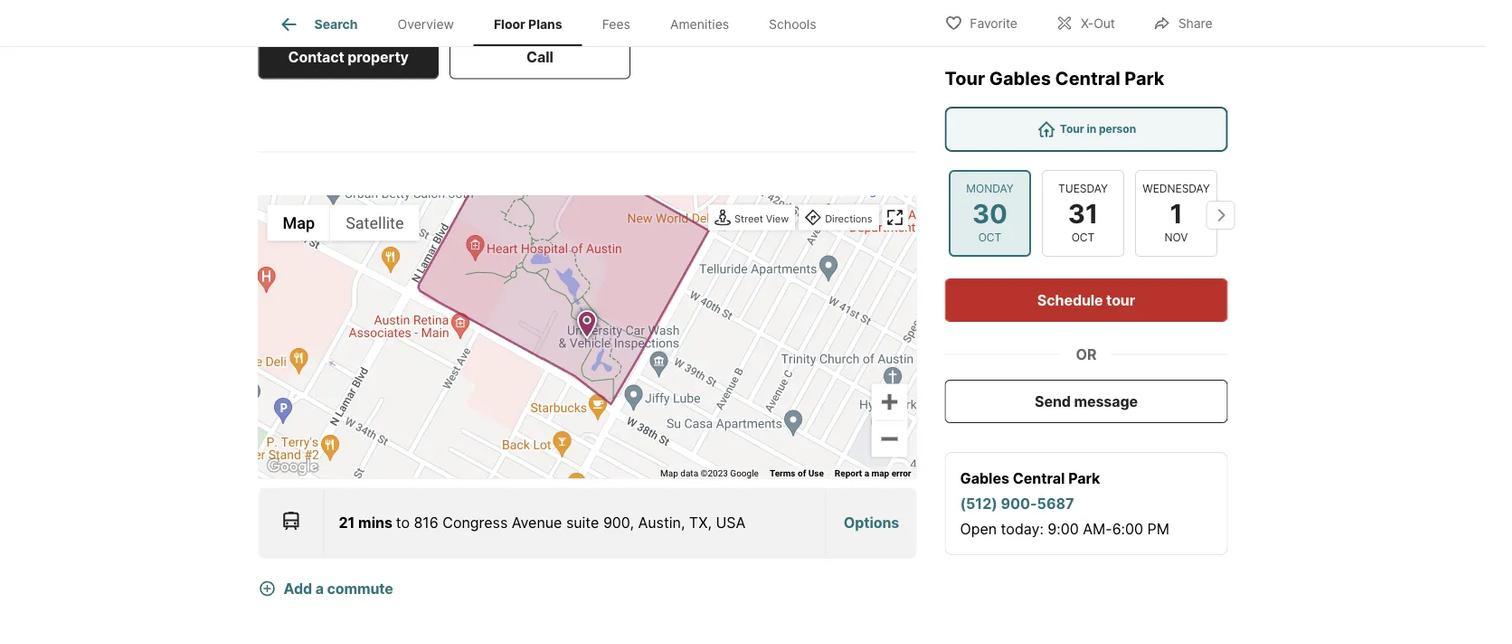 Task type: describe. For each thing, give the bounding box(es) containing it.
0 vertical spatial gables
[[989, 67, 1051, 90]]

1
[[1169, 198, 1182, 229]]

report a map error
[[835, 468, 911, 479]]

send message button
[[945, 380, 1228, 423]]

commute
[[327, 580, 393, 598]]

in
[[1087, 123, 1096, 136]]

report
[[835, 468, 862, 479]]

tour in person option
[[945, 107, 1228, 152]]

schools
[[769, 17, 816, 32]]

wednesday 1 nov
[[1142, 182, 1209, 244]]

schedule tour button
[[945, 279, 1228, 322]]

(512)
[[960, 495, 997, 512]]

call button
[[449, 36, 630, 79]]

call link
[[449, 36, 630, 79]]

street view
[[734, 213, 789, 225]]

search link
[[278, 14, 358, 35]]

error
[[891, 468, 911, 479]]

map button
[[267, 205, 330, 241]]

of
[[798, 468, 806, 479]]

google
[[730, 468, 759, 479]]

oct for 31
[[1071, 231, 1094, 244]]

share
[[1178, 16, 1212, 31]]

plans?
[[511, 1, 563, 21]]

monday 30 oct
[[966, 182, 1013, 244]]

5687
[[1037, 495, 1074, 512]]

pm
[[1147, 520, 1169, 538]]

tuesday 31 oct
[[1058, 182, 1107, 244]]

search
[[314, 17, 358, 32]]

about
[[389, 1, 436, 21]]

favorite button
[[929, 4, 1033, 41]]

mins
[[358, 515, 393, 532]]

directions
[[825, 213, 872, 225]]

add a commute
[[284, 580, 393, 598]]

satellite button
[[330, 205, 419, 241]]

9:00
[[1048, 520, 1079, 538]]

question
[[315, 1, 386, 21]]

or
[[1076, 346, 1097, 363]]

30
[[972, 198, 1007, 229]]

amenities tab
[[650, 3, 749, 46]]

directions button
[[801, 207, 877, 231]]

options button
[[826, 491, 917, 556]]

send message
[[1035, 393, 1138, 410]]

have a question about the floor plans?
[[258, 1, 563, 21]]

floor
[[470, 1, 507, 21]]

floor plans
[[494, 17, 562, 32]]

out
[[1094, 16, 1115, 31]]

21 mins to 816 congress avenue suite 900, austin, tx, usa
[[339, 515, 746, 532]]

property
[[348, 49, 409, 66]]

tour for tour in person
[[1060, 123, 1084, 136]]

monday
[[966, 182, 1013, 195]]

816
[[414, 515, 438, 532]]

1 horizontal spatial park
[[1125, 67, 1164, 90]]

contact
[[288, 49, 344, 66]]

menu bar containing map
[[267, 205, 419, 241]]

contact property
[[288, 49, 409, 66]]

share button
[[1138, 4, 1228, 41]]

options
[[844, 515, 899, 532]]

contact property button
[[258, 36, 439, 79]]

schools tab
[[749, 3, 836, 46]]

data
[[680, 468, 698, 479]]

the
[[439, 1, 466, 21]]

add
[[284, 580, 312, 598]]

park inside gables central park (512) 900-5687 open today: 9:00 am-6:00 pm
[[1068, 469, 1100, 487]]

floor
[[494, 17, 525, 32]]

21
[[339, 515, 355, 532]]

900,
[[603, 515, 634, 532]]

suite
[[566, 515, 599, 532]]

nov
[[1164, 231, 1187, 244]]

31
[[1068, 198, 1098, 229]]

a for add
[[315, 580, 324, 598]]



Task type: locate. For each thing, give the bounding box(es) containing it.
add a commute button
[[258, 568, 422, 610]]

a for report
[[864, 468, 869, 479]]

1 vertical spatial map
[[660, 468, 678, 479]]

0 vertical spatial map
[[283, 214, 315, 233]]

floor plans tab
[[474, 3, 582, 46]]

oct inside tuesday 31 oct
[[1071, 231, 1094, 244]]

have
[[258, 1, 298, 21]]

tx,
[[689, 515, 712, 532]]

tour gables central park
[[945, 67, 1164, 90]]

a right have
[[302, 1, 312, 21]]

tour in person list box
[[945, 107, 1228, 152]]

map region
[[80, 0, 1006, 622]]

view
[[766, 213, 789, 225]]

0 horizontal spatial oct
[[978, 231, 1001, 244]]

plans
[[528, 17, 562, 32]]

1 vertical spatial central
[[1013, 469, 1065, 487]]

menu bar
[[267, 205, 419, 241]]

1 vertical spatial a
[[864, 468, 869, 479]]

terms of use
[[770, 468, 824, 479]]

schedule
[[1037, 291, 1103, 309]]

fees
[[602, 17, 630, 32]]

tour
[[945, 67, 985, 90], [1060, 123, 1084, 136]]

austin,
[[638, 515, 685, 532]]

gables down favorite
[[989, 67, 1051, 90]]

fees tab
[[582, 3, 650, 46]]

street
[[734, 213, 763, 225]]

6:00
[[1112, 520, 1143, 538]]

2 vertical spatial a
[[315, 580, 324, 598]]

0 vertical spatial park
[[1125, 67, 1164, 90]]

©2023
[[701, 468, 728, 479]]

map for map
[[283, 214, 315, 233]]

map left satellite popup button
[[283, 214, 315, 233]]

open
[[960, 520, 997, 538]]

congress
[[443, 515, 508, 532]]

map data ©2023 google
[[660, 468, 759, 479]]

central up in
[[1055, 67, 1120, 90]]

oct down 30
[[978, 231, 1001, 244]]

park
[[1125, 67, 1164, 90], [1068, 469, 1100, 487]]

tour left in
[[1060, 123, 1084, 136]]

900-
[[1001, 495, 1037, 512]]

tour for tour gables central park
[[945, 67, 985, 90]]

tour inside tour in person "option"
[[1060, 123, 1084, 136]]

map inside the 'map' popup button
[[283, 214, 315, 233]]

terms
[[770, 468, 795, 479]]

gables up (512)
[[960, 469, 1009, 487]]

0 horizontal spatial a
[[302, 1, 312, 21]]

message
[[1074, 393, 1138, 410]]

a right add
[[315, 580, 324, 598]]

0 horizontal spatial tour
[[945, 67, 985, 90]]

map left data
[[660, 468, 678, 479]]

tab list
[[258, 0, 851, 46]]

a for have
[[302, 1, 312, 21]]

central
[[1055, 67, 1120, 90], [1013, 469, 1065, 487]]

amenities
[[670, 17, 729, 32]]

google image
[[263, 456, 322, 479]]

oct down 31
[[1071, 231, 1094, 244]]

1 horizontal spatial a
[[315, 580, 324, 598]]

today:
[[1001, 520, 1044, 538]]

a
[[302, 1, 312, 21], [864, 468, 869, 479], [315, 580, 324, 598]]

use
[[808, 468, 824, 479]]

0 horizontal spatial map
[[283, 214, 315, 233]]

map
[[871, 468, 889, 479]]

x-
[[1081, 16, 1094, 31]]

1 vertical spatial park
[[1068, 469, 1100, 487]]

am-
[[1083, 520, 1112, 538]]

park up the 5687
[[1068, 469, 1100, 487]]

park up person
[[1125, 67, 1164, 90]]

overview
[[398, 17, 454, 32]]

oct
[[978, 231, 1001, 244], [1071, 231, 1094, 244]]

to
[[396, 515, 410, 532]]

map
[[283, 214, 315, 233], [660, 468, 678, 479]]

overview tab
[[378, 3, 474, 46]]

favorite
[[970, 16, 1017, 31]]

tab list containing search
[[258, 0, 851, 46]]

0 vertical spatial central
[[1055, 67, 1120, 90]]

tour
[[1106, 291, 1135, 309]]

tour in person
[[1060, 123, 1136, 136]]

1 vertical spatial tour
[[1060, 123, 1084, 136]]

0 horizontal spatial park
[[1068, 469, 1100, 487]]

2 horizontal spatial a
[[864, 468, 869, 479]]

oct for 30
[[978, 231, 1001, 244]]

send
[[1035, 393, 1071, 410]]

terms of use link
[[770, 468, 824, 479]]

1 horizontal spatial tour
[[1060, 123, 1084, 136]]

usa
[[716, 515, 746, 532]]

1 oct from the left
[[978, 231, 1001, 244]]

next image
[[1206, 201, 1235, 230]]

gables inside gables central park (512) 900-5687 open today: 9:00 am-6:00 pm
[[960, 469, 1009, 487]]

gables central park (512) 900-5687 open today: 9:00 am-6:00 pm
[[960, 469, 1169, 538]]

avenue
[[512, 515, 562, 532]]

2 oct from the left
[[1071, 231, 1094, 244]]

(512) 900-5687 link
[[960, 495, 1074, 512]]

satellite
[[346, 214, 404, 233]]

tour down favorite button on the right top of page
[[945, 67, 985, 90]]

person
[[1099, 123, 1136, 136]]

street view button
[[710, 207, 793, 231]]

1 vertical spatial gables
[[960, 469, 1009, 487]]

oct inside monday 30 oct
[[978, 231, 1001, 244]]

map for map data ©2023 google
[[660, 468, 678, 479]]

0 vertical spatial tour
[[945, 67, 985, 90]]

tuesday
[[1058, 182, 1107, 195]]

x-out
[[1081, 16, 1115, 31]]

schedule tour
[[1037, 291, 1135, 309]]

0 vertical spatial a
[[302, 1, 312, 21]]

wednesday
[[1142, 182, 1209, 195]]

central up the 5687
[[1013, 469, 1065, 487]]

report a map error link
[[835, 468, 911, 479]]

1 horizontal spatial map
[[660, 468, 678, 479]]

call
[[526, 49, 553, 66]]

a inside button
[[315, 580, 324, 598]]

a left map at bottom right
[[864, 468, 869, 479]]

gables
[[989, 67, 1051, 90], [960, 469, 1009, 487]]

1 horizontal spatial oct
[[1071, 231, 1094, 244]]

x-out button
[[1040, 4, 1130, 41]]

central inside gables central park (512) 900-5687 open today: 9:00 am-6:00 pm
[[1013, 469, 1065, 487]]



Task type: vqa. For each thing, say whether or not it's contained in the screenshot.
Estate
no



